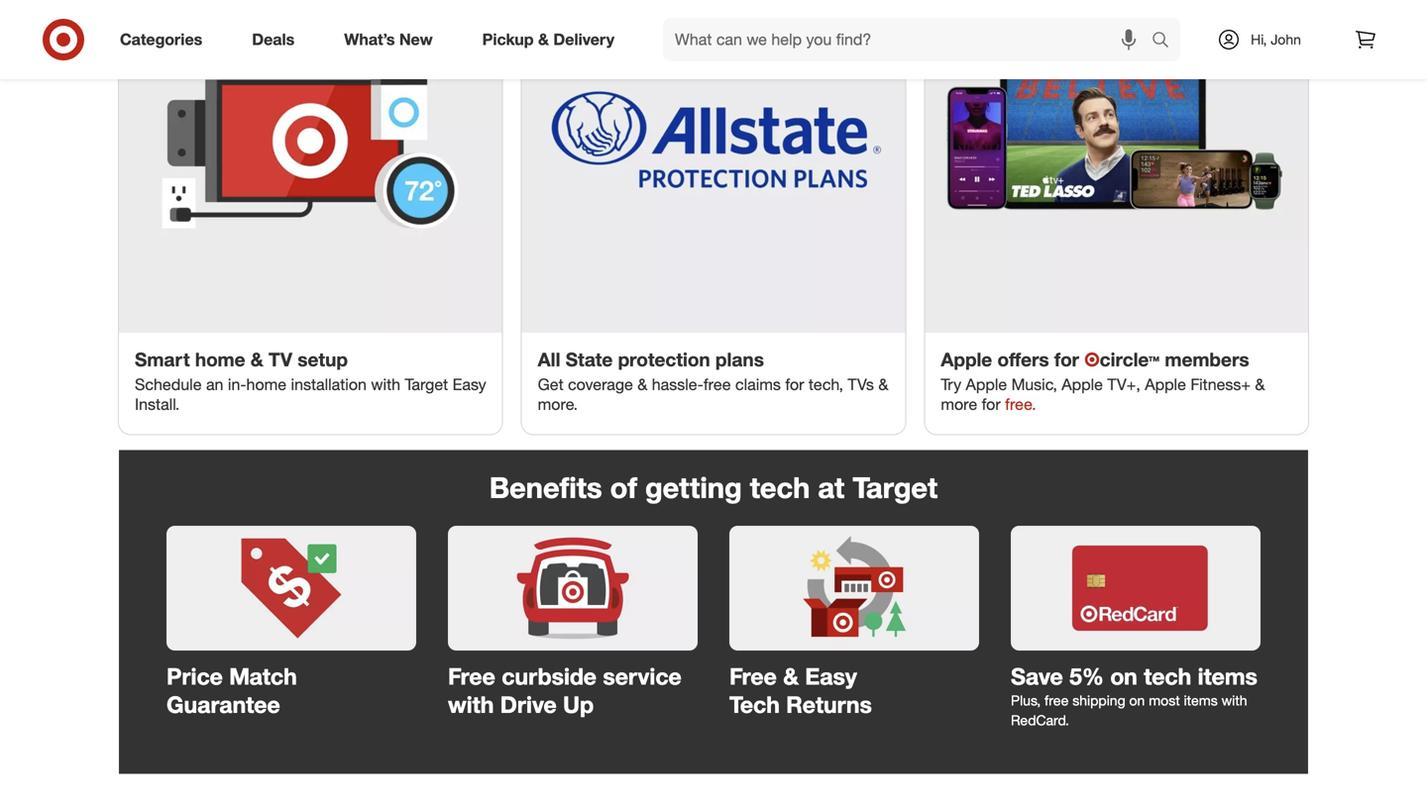 Task type: describe. For each thing, give the bounding box(es) containing it.
& inside smart home & tv setup schedule an in-home installation with target easy install.
[[251, 348, 263, 371]]

benefits
[[489, 470, 602, 506]]

benefits of getting tech at target
[[489, 470, 938, 506]]

price match guarantee
[[167, 663, 297, 719]]

free & easy tech returns
[[730, 663, 872, 719]]

& down protection
[[638, 375, 648, 395]]

music,
[[1012, 375, 1057, 395]]

& inside try apple music, apple tv+, apple fitness+ & more for
[[1255, 375, 1265, 395]]

apple up more
[[966, 375, 1007, 395]]

deals
[[252, 30, 295, 49]]

price
[[167, 663, 223, 691]]

get
[[538, 375, 564, 395]]

search
[[1143, 32, 1191, 51]]

apple down ¬
[[1062, 375, 1103, 395]]

setup
[[298, 348, 348, 371]]

What can we help you find? suggestions appear below search field
[[663, 18, 1157, 61]]

curbside
[[502, 663, 597, 691]]

of
[[610, 470, 637, 506]]

0 vertical spatial home
[[195, 348, 245, 371]]

search button
[[1143, 18, 1191, 65]]

tvs
[[848, 375, 874, 395]]

all
[[538, 348, 561, 371]]

claims
[[736, 375, 781, 395]]

in-
[[228, 375, 246, 395]]

what's new link
[[327, 18, 458, 61]]

categories
[[120, 30, 202, 49]]

tech,
[[809, 375, 844, 395]]

plus,
[[1011, 693, 1041, 710]]

coverage
[[568, 375, 633, 395]]

& inside free & easy tech returns
[[783, 663, 799, 691]]

install.
[[135, 395, 180, 414]]

more
[[941, 395, 978, 414]]

deals link
[[235, 18, 319, 61]]

an
[[206, 375, 223, 395]]

tv+,
[[1108, 375, 1141, 395]]

smart
[[135, 348, 190, 371]]

apple down the ™
[[1145, 375, 1186, 395]]

target inside smart home & tv setup schedule an in-home installation with target easy install.
[[405, 375, 448, 395]]

at
[[818, 470, 845, 506]]

what's
[[344, 30, 395, 49]]

service
[[603, 663, 682, 691]]

save 5% on tech items plus, free shipping on most items with redcard.
[[1011, 663, 1258, 730]]

free for with
[[448, 663, 495, 691]]

¬
[[1085, 348, 1100, 371]]

drive
[[500, 692, 557, 719]]

1 vertical spatial items
[[1184, 693, 1218, 710]]

easy inside smart home & tv setup schedule an in-home installation with target easy install.
[[453, 375, 486, 395]]

apple up try
[[941, 348, 992, 371]]

apple offers for ¬ circle ™ members
[[941, 348, 1250, 371]]

& inside pickup & delivery link
[[538, 30, 549, 49]]

up
[[563, 692, 594, 719]]

pickup & delivery
[[482, 30, 615, 49]]



Task type: vqa. For each thing, say whether or not it's contained in the screenshot.
no
no



Task type: locate. For each thing, give the bounding box(es) containing it.
free inside free curbside service with drive up
[[448, 663, 495, 691]]

delivery
[[554, 30, 615, 49]]

2 horizontal spatial with
[[1222, 693, 1248, 710]]

easy left 'get'
[[453, 375, 486, 395]]

with right "most"
[[1222, 693, 1248, 710]]

for left ¬
[[1055, 348, 1079, 371]]

price match guarantee link
[[151, 510, 432, 720]]

1 vertical spatial easy
[[805, 663, 857, 691]]

what's new
[[344, 30, 433, 49]]

easy inside free & easy tech returns
[[805, 663, 857, 691]]

5%
[[1070, 663, 1104, 691]]

free up tech
[[730, 663, 777, 691]]

free for tech
[[730, 663, 777, 691]]

pickup & delivery link
[[466, 18, 639, 61]]

redcard.
[[1011, 712, 1069, 730]]

tech inside save 5% on tech items plus, free shipping on most items with redcard.
[[1144, 663, 1192, 691]]

1 vertical spatial on
[[1130, 693, 1145, 710]]

most
[[1149, 693, 1180, 710]]

0 vertical spatial items
[[1198, 663, 1258, 691]]

tech
[[750, 470, 810, 506], [1144, 663, 1192, 691]]

items
[[1198, 663, 1258, 691], [1184, 693, 1218, 710]]

0 horizontal spatial easy
[[453, 375, 486, 395]]

& right pickup in the top left of the page
[[538, 30, 549, 49]]

2 horizontal spatial for
[[1055, 348, 1079, 371]]

new
[[399, 30, 433, 49]]

on
[[1111, 663, 1138, 691], [1130, 693, 1145, 710]]

circle
[[1100, 348, 1149, 371]]

free
[[448, 663, 495, 691], [730, 663, 777, 691]]

for left the free.
[[982, 395, 1001, 414]]

free curbside service with drive up
[[448, 663, 682, 719]]

with inside free curbside service with drive up
[[448, 692, 494, 719]]

1 horizontal spatial tech
[[1144, 663, 1192, 691]]

&
[[538, 30, 549, 49], [251, 348, 263, 371], [638, 375, 648, 395], [879, 375, 889, 395], [1255, 375, 1265, 395], [783, 663, 799, 691]]

categories link
[[103, 18, 227, 61]]

with
[[371, 375, 400, 395], [448, 692, 494, 719], [1222, 693, 1248, 710]]

hi,
[[1251, 31, 1267, 48]]

0 horizontal spatial tech
[[750, 470, 810, 506]]

on left "most"
[[1130, 693, 1145, 710]]

1 vertical spatial home
[[246, 375, 287, 395]]

apple
[[941, 348, 992, 371], [966, 375, 1007, 395], [1062, 375, 1103, 395], [1145, 375, 1186, 395]]

state
[[566, 348, 613, 371]]

0 vertical spatial free
[[704, 375, 731, 395]]

& left 'tv'
[[251, 348, 263, 371]]

more.
[[538, 395, 578, 414]]

with inside smart home & tv setup schedule an in-home installation with target easy install.
[[371, 375, 400, 395]]

1 vertical spatial target
[[853, 470, 938, 506]]

pickup
[[482, 30, 534, 49]]

free
[[704, 375, 731, 395], [1045, 693, 1069, 710]]

0 horizontal spatial home
[[195, 348, 245, 371]]

tech for items
[[1144, 663, 1192, 691]]

free inside save 5% on tech items plus, free shipping on most items with redcard.
[[1045, 693, 1069, 710]]

home up an
[[195, 348, 245, 371]]

members
[[1165, 348, 1250, 371]]

™
[[1149, 348, 1160, 371]]

target right at
[[853, 470, 938, 506]]

try apple music, apple tv+, apple fitness+ & more for
[[941, 375, 1265, 414]]

0 vertical spatial tech
[[750, 470, 810, 506]]

smart home & tv setup schedule an in-home installation with target easy install.
[[135, 348, 486, 414]]

easy
[[453, 375, 486, 395], [805, 663, 857, 691]]

fitness+
[[1191, 375, 1251, 395]]

returns
[[786, 692, 872, 719]]

0 horizontal spatial target
[[405, 375, 448, 395]]

1 horizontal spatial for
[[982, 395, 1001, 414]]

plans
[[716, 348, 764, 371]]

free inside all state protection plans get coverage & hassle-free claims for tech, tvs & more.
[[704, 375, 731, 395]]

installation
[[291, 375, 367, 395]]

0 horizontal spatial free
[[448, 663, 495, 691]]

1 vertical spatial tech
[[1144, 663, 1192, 691]]

1 horizontal spatial with
[[448, 692, 494, 719]]

home down 'tv'
[[246, 375, 287, 395]]

tech
[[730, 692, 780, 719]]

home
[[195, 348, 245, 371], [246, 375, 287, 395]]

try
[[941, 375, 962, 395]]

0 vertical spatial target
[[405, 375, 448, 395]]

tv
[[269, 348, 292, 371]]

for inside all state protection plans get coverage & hassle-free claims for tech, tvs & more.
[[785, 375, 804, 395]]

1 vertical spatial free
[[1045, 693, 1069, 710]]

0 vertical spatial easy
[[453, 375, 486, 395]]

tech for at
[[750, 470, 810, 506]]

1 horizontal spatial free
[[730, 663, 777, 691]]

tech left at
[[750, 470, 810, 506]]

offers
[[998, 348, 1049, 371]]

1 free from the left
[[448, 663, 495, 691]]

& right 'fitness+'
[[1255, 375, 1265, 395]]

hi, john
[[1251, 31, 1301, 48]]

with left drive
[[448, 692, 494, 719]]

1 horizontal spatial easy
[[805, 663, 857, 691]]

schedule
[[135, 375, 202, 395]]

0 horizontal spatial free
[[704, 375, 731, 395]]

1 horizontal spatial free
[[1045, 693, 1069, 710]]

with right installation
[[371, 375, 400, 395]]

hassle-
[[652, 375, 704, 395]]

free inside free & easy tech returns
[[730, 663, 777, 691]]

shipping
[[1073, 693, 1126, 710]]

free.
[[1005, 395, 1036, 414]]

target right installation
[[405, 375, 448, 395]]

free curbside service with drive up link
[[432, 510, 714, 720]]

for
[[1055, 348, 1079, 371], [785, 375, 804, 395], [982, 395, 1001, 414]]

& right tvs
[[879, 375, 889, 395]]

all state protection plans get coverage & hassle-free claims for tech, tvs & more.
[[538, 348, 889, 414]]

match
[[229, 663, 297, 691]]

2 free from the left
[[730, 663, 777, 691]]

0 horizontal spatial for
[[785, 375, 804, 395]]

tech up "most"
[[1144, 663, 1192, 691]]

0 vertical spatial on
[[1111, 663, 1138, 691]]

guarantee
[[167, 692, 280, 719]]

for left tech,
[[785, 375, 804, 395]]

target
[[405, 375, 448, 395], [853, 470, 938, 506]]

& up 'returns'
[[783, 663, 799, 691]]

free up redcard.
[[1045, 693, 1069, 710]]

protection
[[618, 348, 710, 371]]

0 horizontal spatial with
[[371, 375, 400, 395]]

on up shipping
[[1111, 663, 1138, 691]]

for inside try apple music, apple tv+, apple fitness+ & more for
[[982, 395, 1001, 414]]

1 horizontal spatial home
[[246, 375, 287, 395]]

getting
[[645, 470, 742, 506]]

free down plans
[[704, 375, 731, 395]]

john
[[1271, 31, 1301, 48]]

free left curbside
[[448, 663, 495, 691]]

1 horizontal spatial target
[[853, 470, 938, 506]]

save
[[1011, 663, 1063, 691]]

with inside save 5% on tech items plus, free shipping on most items with redcard.
[[1222, 693, 1248, 710]]

easy up 'returns'
[[805, 663, 857, 691]]



